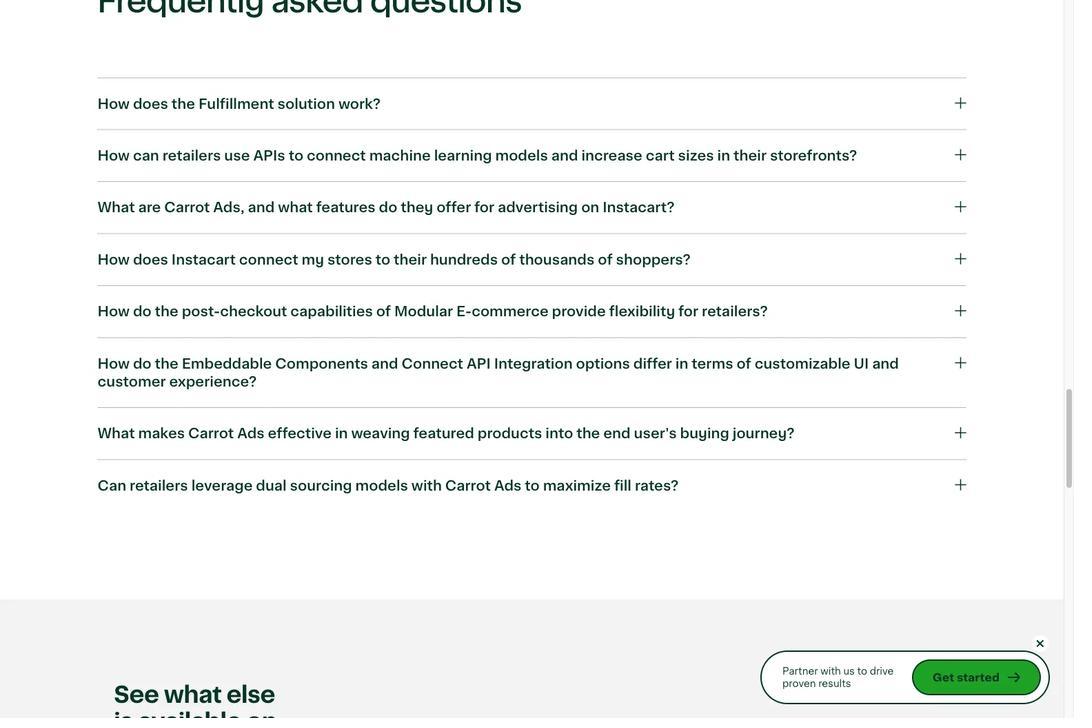 Task type: vqa. For each thing, say whether or not it's contained in the screenshot.
Wholesale inside Button
no



Task type: describe. For each thing, give the bounding box(es) containing it.
they
[[401, 200, 433, 215]]

the for embeddable
[[155, 356, 178, 371]]

on
[[581, 200, 599, 215]]

customer
[[98, 374, 166, 389]]

journey?
[[733, 426, 795, 441]]

commerce
[[472, 304, 549, 319]]

fill
[[614, 478, 632, 493]]

of left modular
[[376, 304, 391, 319]]

checkout
[[220, 304, 287, 319]]

into
[[546, 426, 573, 441]]

shoppers?
[[616, 252, 691, 267]]

components
[[275, 356, 368, 371]]

do for checkout
[[133, 304, 152, 319]]

increase
[[582, 148, 643, 163]]

how can retailers use apis to connect machine learning models and increase cart sizes in their storefronts?
[[98, 148, 857, 163]]

how for how do the post-checkout capabilities of modular e-commerce provide flexibility for retailers?
[[98, 304, 130, 319]]

and left connect
[[372, 356, 398, 371]]

the left end
[[577, 426, 600, 441]]

what are carrot ads, and what features do they offer for advertising on instacart?
[[98, 200, 675, 215]]

flexibility
[[609, 304, 675, 319]]

retailers?
[[702, 304, 768, 319]]

leverage
[[191, 478, 253, 493]]

how does the fulfillment solution work?
[[98, 96, 381, 111]]

is
[[114, 710, 133, 719]]

learning
[[434, 148, 492, 163]]

the for fulfillment
[[172, 96, 195, 111]]

carrot for are
[[164, 200, 210, 215]]

us
[[844, 666, 855, 677]]

dual
[[256, 478, 287, 493]]

0 vertical spatial ads
[[237, 426, 265, 441]]

how for how do the embeddable components and connect api integration options differ in terms of customizable ui and customer experience?
[[98, 356, 130, 371]]

get started link
[[912, 660, 1041, 696]]

carrot for makes
[[188, 426, 234, 441]]

ui
[[854, 356, 869, 371]]

my
[[302, 252, 324, 267]]

else
[[227, 683, 275, 708]]

and right ads,
[[248, 200, 275, 215]]

options
[[576, 356, 630, 371]]

stores
[[327, 252, 372, 267]]

partner with us to drive proven results
[[783, 666, 894, 689]]

maximize
[[543, 478, 611, 493]]

what for what makes carrot ads effective in weaving featured products into the end user's buying journey?
[[98, 426, 135, 441]]

0 vertical spatial their
[[734, 148, 767, 163]]

to inside partner with us to drive proven results
[[858, 666, 868, 677]]

connect
[[402, 356, 463, 371]]

and left increase
[[551, 148, 578, 163]]

weaving
[[351, 426, 410, 441]]

how does instacart connect my stores to their hundreds of thousands of shoppers?
[[98, 252, 691, 267]]

0 vertical spatial connect
[[307, 148, 366, 163]]

ads,
[[213, 200, 245, 215]]

fulfillment
[[199, 96, 274, 111]]

cart
[[646, 148, 675, 163]]

0 vertical spatial models
[[495, 148, 548, 163]]

with inside partner with us to drive proven results
[[821, 666, 841, 677]]

1 vertical spatial connect
[[239, 252, 298, 267]]

buying
[[680, 426, 730, 441]]

drive
[[870, 666, 894, 677]]

2 vertical spatial in
[[335, 426, 348, 441]]

started
[[957, 672, 1000, 684]]

2 horizontal spatial in
[[718, 148, 730, 163]]

see
[[114, 683, 159, 708]]

partner
[[783, 666, 818, 677]]

the for post-
[[155, 304, 178, 319]]

to right apis
[[289, 148, 304, 163]]



Task type: locate. For each thing, give the bounding box(es) containing it.
1 horizontal spatial in
[[676, 356, 689, 371]]

1 vertical spatial for
[[679, 304, 699, 319]]

retailers
[[163, 148, 221, 163], [130, 478, 188, 493]]

1 vertical spatial do
[[133, 304, 152, 319]]

experience?
[[169, 374, 257, 389]]

connect left my
[[239, 252, 298, 267]]

of right terms
[[737, 356, 752, 371]]

does for the
[[133, 96, 168, 111]]

thousands
[[519, 252, 595, 267]]

2 vertical spatial do
[[133, 356, 152, 371]]

get
[[933, 672, 955, 684]]

how do the embeddable components and connect api integration options differ in terms of customizable ui and customer experience?
[[98, 356, 899, 389]]

do up customer
[[133, 356, 152, 371]]

5 how from the top
[[98, 356, 130, 371]]

what up available at the bottom left of the page
[[164, 683, 222, 708]]

retailers left use
[[163, 148, 221, 163]]

models down weaving
[[356, 478, 408, 493]]

and
[[551, 148, 578, 163], [248, 200, 275, 215], [372, 356, 398, 371], [872, 356, 899, 371]]

retailers right "can"
[[130, 478, 188, 493]]

for right flexibility
[[679, 304, 699, 319]]

4 how from the top
[[98, 304, 130, 319]]

how for how can retailers use apis to connect machine learning models and increase cart sizes in their storefronts?
[[98, 148, 130, 163]]

ads down products
[[494, 478, 522, 493]]

modular
[[394, 304, 453, 319]]

1 vertical spatial models
[[356, 478, 408, 493]]

1 vertical spatial what
[[98, 426, 135, 441]]

use
[[224, 148, 250, 163]]

0 horizontal spatial what
[[164, 683, 222, 708]]

products
[[478, 426, 542, 441]]

for
[[475, 200, 495, 215], [679, 304, 699, 319]]

carrot down what makes carrot ads effective in weaving featured products into the end user's buying journey?
[[445, 478, 491, 493]]

effective
[[268, 426, 332, 441]]

0 vertical spatial retailers
[[163, 148, 221, 163]]

connect
[[307, 148, 366, 163], [239, 252, 298, 267]]

0 vertical spatial in
[[718, 148, 730, 163]]

in
[[718, 148, 730, 163], [676, 356, 689, 371], [335, 426, 348, 441]]

what left makes
[[98, 426, 135, 441]]

1 vertical spatial with
[[821, 666, 841, 677]]

results
[[819, 679, 851, 689]]

1 horizontal spatial models
[[495, 148, 548, 163]]

do for components
[[133, 356, 152, 371]]

1 horizontal spatial with
[[821, 666, 841, 677]]

0 horizontal spatial in
[[335, 426, 348, 441]]

get started
[[933, 672, 1000, 684]]

instacart?
[[603, 200, 675, 215]]

1 horizontal spatial ads
[[494, 478, 522, 493]]

for right offer
[[475, 200, 495, 215]]

to
[[289, 148, 304, 163], [376, 252, 390, 267], [525, 478, 540, 493], [858, 666, 868, 677]]

1 vertical spatial ads
[[494, 478, 522, 493]]

are
[[138, 200, 161, 215]]

see what else is available o
[[114, 683, 325, 719]]

with up results
[[821, 666, 841, 677]]

differ
[[634, 356, 672, 371]]

to left maximize
[[525, 478, 540, 493]]

carrot
[[164, 200, 210, 215], [188, 426, 234, 441], [445, 478, 491, 493]]

0 horizontal spatial ads
[[237, 426, 265, 441]]

2 what from the top
[[98, 426, 135, 441]]

user's
[[634, 426, 677, 441]]

hundreds
[[430, 252, 498, 267]]

solution
[[278, 96, 335, 111]]

with
[[412, 478, 442, 493], [821, 666, 841, 677]]

1 horizontal spatial for
[[679, 304, 699, 319]]

0 horizontal spatial models
[[356, 478, 408, 493]]

and right ui
[[872, 356, 899, 371]]

what left features
[[278, 200, 313, 215]]

does up can
[[133, 96, 168, 111]]

what
[[278, 200, 313, 215], [164, 683, 222, 708]]

rates?
[[635, 478, 679, 493]]

can retailers leverage dual sourcing models with carrot ads to maximize fill rates?
[[98, 478, 679, 493]]

the up customer
[[155, 356, 178, 371]]

of
[[501, 252, 516, 267], [598, 252, 613, 267], [376, 304, 391, 319], [737, 356, 752, 371]]

of inside how do the embeddable components and connect api integration options differ in terms of customizable ui and customer experience?
[[737, 356, 752, 371]]

in right differ
[[676, 356, 689, 371]]

3 how from the top
[[98, 252, 130, 267]]

how for how does instacart connect my stores to their hundreds of thousands of shoppers?
[[98, 252, 130, 267]]

work?
[[339, 96, 381, 111]]

does down are at the left of page
[[133, 252, 168, 267]]

to right 'stores'
[[376, 252, 390, 267]]

how do the post-checkout capabilities of modular e-commerce provide flexibility for retailers?
[[98, 304, 768, 319]]

end
[[604, 426, 631, 441]]

apis
[[253, 148, 285, 163]]

1 does from the top
[[133, 96, 168, 111]]

0 horizontal spatial for
[[475, 200, 495, 215]]

0 vertical spatial what
[[98, 200, 135, 215]]

featured
[[413, 426, 474, 441]]

1 vertical spatial in
[[676, 356, 689, 371]]

can
[[133, 148, 159, 163]]

2 vertical spatial carrot
[[445, 478, 491, 493]]

how
[[98, 96, 130, 111], [98, 148, 130, 163], [98, 252, 130, 267], [98, 304, 130, 319], [98, 356, 130, 371]]

provide
[[552, 304, 606, 319]]

advertising
[[498, 200, 578, 215]]

storefronts?
[[770, 148, 857, 163]]

1 vertical spatial carrot
[[188, 426, 234, 441]]

ads left effective
[[237, 426, 265, 441]]

1 vertical spatial does
[[133, 252, 168, 267]]

machine
[[369, 148, 431, 163]]

integration
[[494, 356, 573, 371]]

1 vertical spatial their
[[394, 252, 427, 267]]

connect up features
[[307, 148, 366, 163]]

do left they
[[379, 200, 398, 215]]

capabilities
[[291, 304, 373, 319]]

the
[[172, 96, 195, 111], [155, 304, 178, 319], [155, 356, 178, 371], [577, 426, 600, 441]]

of right hundreds
[[501, 252, 516, 267]]

customizable
[[755, 356, 851, 371]]

available
[[138, 710, 242, 719]]

ads
[[237, 426, 265, 441], [494, 478, 522, 493]]

1 how from the top
[[98, 96, 130, 111]]

1 horizontal spatial connect
[[307, 148, 366, 163]]

1 horizontal spatial their
[[734, 148, 767, 163]]

features
[[316, 200, 376, 215]]

2 how from the top
[[98, 148, 130, 163]]

instacart
[[172, 252, 236, 267]]

1 horizontal spatial what
[[278, 200, 313, 215]]

post-
[[182, 304, 220, 319]]

with down the featured
[[412, 478, 442, 493]]

do inside how do the embeddable components and connect api integration options differ in terms of customizable ui and customer experience?
[[133, 356, 152, 371]]

e-
[[457, 304, 472, 319]]

carrot right makes
[[188, 426, 234, 441]]

what for what are carrot ads, and what features do they offer for advertising on instacart?
[[98, 200, 135, 215]]

proven
[[783, 679, 816, 689]]

1 vertical spatial what
[[164, 683, 222, 708]]

api
[[467, 356, 491, 371]]

sourcing
[[290, 478, 352, 493]]

terms
[[692, 356, 733, 371]]

in inside how do the embeddable components and connect api integration options differ in terms of customizable ui and customer experience?
[[676, 356, 689, 371]]

embeddable
[[182, 356, 272, 371]]

makes
[[138, 426, 185, 441]]

0 vertical spatial carrot
[[164, 200, 210, 215]]

do
[[379, 200, 398, 215], [133, 304, 152, 319], [133, 356, 152, 371]]

does
[[133, 96, 168, 111], [133, 252, 168, 267]]

to right 'us'
[[858, 666, 868, 677]]

sizes
[[678, 148, 714, 163]]

how inside how do the embeddable components and connect api integration options differ in terms of customizable ui and customer experience?
[[98, 356, 130, 371]]

do left post-
[[133, 304, 152, 319]]

models up advertising
[[495, 148, 548, 163]]

what
[[98, 200, 135, 215], [98, 426, 135, 441]]

the left fulfillment
[[172, 96, 195, 111]]

models
[[495, 148, 548, 163], [356, 478, 408, 493]]

carrot right are at the left of page
[[164, 200, 210, 215]]

0 horizontal spatial their
[[394, 252, 427, 267]]

their down they
[[394, 252, 427, 267]]

0 vertical spatial with
[[412, 478, 442, 493]]

does for instacart
[[133, 252, 168, 267]]

0 vertical spatial do
[[379, 200, 398, 215]]

how for how does the fulfillment solution work?
[[98, 96, 130, 111]]

in left weaving
[[335, 426, 348, 441]]

what left are at the left of page
[[98, 200, 135, 215]]

can
[[98, 478, 126, 493]]

0 vertical spatial does
[[133, 96, 168, 111]]

what inside the see what else is available o
[[164, 683, 222, 708]]

1 vertical spatial retailers
[[130, 478, 188, 493]]

0 horizontal spatial connect
[[239, 252, 298, 267]]

their right sizes
[[734, 148, 767, 163]]

the left post-
[[155, 304, 178, 319]]

0 vertical spatial what
[[278, 200, 313, 215]]

offer
[[437, 200, 471, 215]]

1 what from the top
[[98, 200, 135, 215]]

the inside how do the embeddable components and connect api integration options differ in terms of customizable ui and customer experience?
[[155, 356, 178, 371]]

0 vertical spatial for
[[475, 200, 495, 215]]

0 horizontal spatial with
[[412, 478, 442, 493]]

what makes carrot ads effective in weaving featured products into the end user's buying journey?
[[98, 426, 795, 441]]

of left the shoppers? at the top right
[[598, 252, 613, 267]]

2 does from the top
[[133, 252, 168, 267]]

in right sizes
[[718, 148, 730, 163]]



